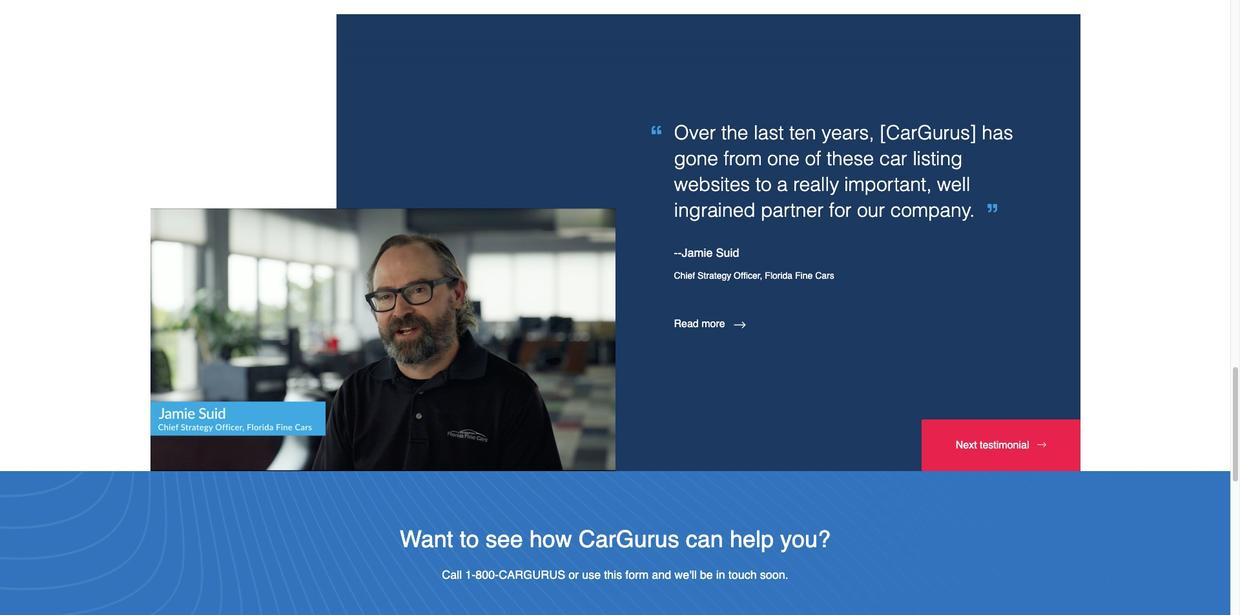 Task type: vqa. For each thing, say whether or not it's contained in the screenshot.
rightmost the "our"
no



Task type: locate. For each thing, give the bounding box(es) containing it.
want to see how cargurus can help you?
[[400, 526, 831, 553]]

0 vertical spatial to
[[756, 173, 772, 196]]

the
[[721, 121, 748, 144]]

2 - from the left
[[678, 246, 682, 260]]

chief strategy officer, florida fine cars
[[674, 271, 834, 281]]

1 vertical spatial to
[[460, 526, 479, 553]]

fine
[[795, 271, 813, 281]]

we'll
[[675, 568, 697, 582]]

has
[[982, 121, 1013, 144]]

quote left image
[[651, 125, 661, 135]]

for
[[829, 199, 852, 221]]

read more
[[674, 318, 725, 330]]

0 horizontal spatial to
[[460, 526, 479, 553]]

800-
[[476, 568, 499, 582]]

over the last ten years, [cargurus] has gone from one of these car listing websites to a really important, well ingrained partner for our company.
[[674, 121, 1013, 221]]

- up chief
[[678, 246, 682, 260]]

ten
[[789, 121, 816, 144]]

car
[[879, 147, 907, 170]]

-
[[674, 246, 678, 260], [678, 246, 682, 260]]

1 horizontal spatial to
[[756, 173, 772, 196]]

form
[[625, 568, 649, 582]]

be
[[700, 568, 713, 582]]

really
[[793, 173, 839, 196]]

next
[[956, 440, 977, 451]]

next testimonial button
[[922, 420, 1080, 471]]

cars
[[815, 271, 834, 281]]

to
[[756, 173, 772, 196], [460, 526, 479, 553]]

florida
[[765, 271, 793, 281]]

to left a
[[756, 173, 772, 196]]

these
[[827, 147, 874, 170]]

partner
[[761, 199, 824, 221]]

of
[[805, 147, 821, 170]]

want
[[400, 526, 453, 553]]

one
[[767, 147, 800, 170]]

florida fine cars pic image
[[150, 66, 615, 471]]

read more link
[[674, 316, 1031, 332]]

jamie
[[682, 246, 713, 260]]

1 - from the left
[[674, 246, 678, 260]]

long arrow right image
[[1037, 440, 1046, 450]]

quote right image
[[988, 203, 997, 213]]

testimonial
[[980, 440, 1029, 451]]

over
[[674, 121, 716, 144]]

touch
[[728, 568, 757, 582]]

- left jamie
[[674, 246, 678, 260]]

to left see
[[460, 526, 479, 553]]

read
[[674, 318, 699, 330]]

--jamie suid
[[674, 246, 739, 260]]

gone
[[674, 147, 718, 170]]

1-
[[465, 568, 476, 582]]

use
[[582, 568, 601, 582]]



Task type: describe. For each thing, give the bounding box(es) containing it.
this
[[604, 568, 622, 582]]

important,
[[844, 173, 932, 196]]

cargurus
[[579, 526, 679, 553]]

long arrow right image
[[733, 316, 746, 332]]

suid
[[716, 246, 739, 260]]

company.
[[890, 199, 975, 221]]

can
[[686, 526, 723, 553]]

a
[[777, 173, 788, 196]]

[cargurus]
[[880, 121, 977, 144]]

websites
[[674, 173, 750, 196]]

to inside over the last ten years, [cargurus] has gone from one of these car listing websites to a really important, well ingrained partner for our company.
[[756, 173, 772, 196]]

how
[[530, 526, 572, 553]]

soon.
[[760, 568, 789, 582]]

well
[[937, 173, 971, 196]]

from
[[724, 147, 762, 170]]

next testimonial
[[956, 440, 1029, 451]]

more
[[702, 318, 725, 330]]

you?
[[780, 526, 831, 553]]

last
[[754, 121, 784, 144]]

listing
[[913, 147, 963, 170]]

cargurus
[[499, 568, 565, 582]]

strategy
[[698, 271, 731, 281]]

chief
[[674, 271, 695, 281]]

ingrained
[[674, 199, 756, 221]]

help
[[730, 526, 774, 553]]

see
[[486, 526, 523, 553]]

call
[[442, 568, 462, 582]]

officer,
[[734, 271, 763, 281]]

in
[[716, 568, 725, 582]]

call 1-800-cargurus or use this form and we'll be in touch soon.
[[442, 568, 789, 582]]

years,
[[822, 121, 874, 144]]

or
[[569, 568, 579, 582]]

and
[[652, 568, 671, 582]]

our
[[857, 199, 885, 221]]



